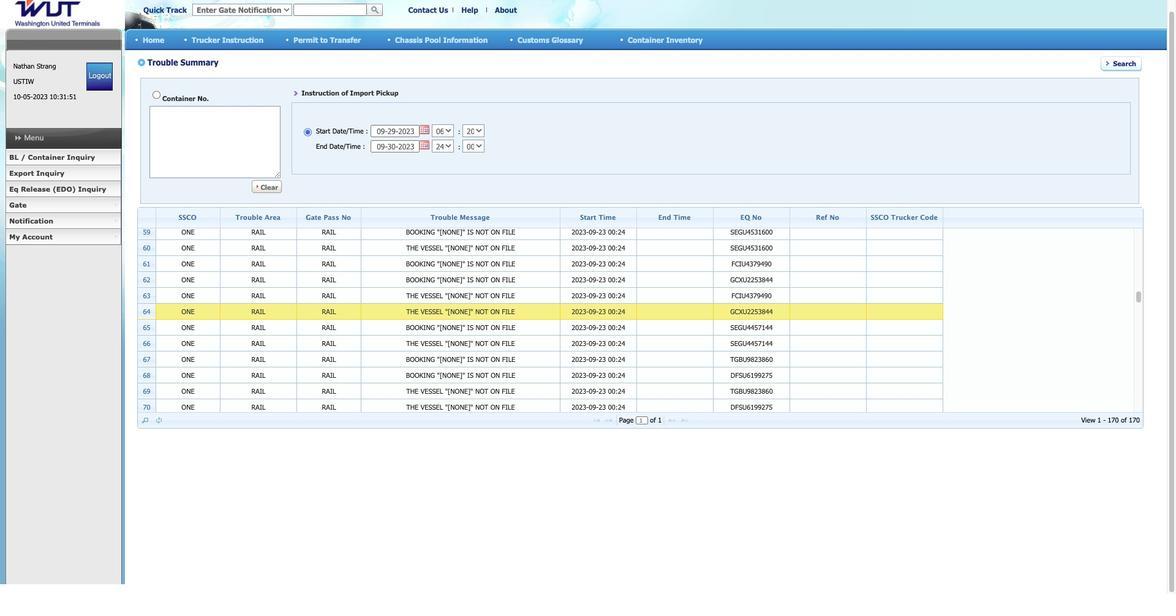 Task type: vqa. For each thing, say whether or not it's contained in the screenshot.
the top Container
yes



Task type: locate. For each thing, give the bounding box(es) containing it.
quick track
[[143, 6, 187, 14]]

0 vertical spatial inquiry
[[67, 153, 95, 161]]

us
[[439, 6, 448, 14]]

1 vertical spatial container
[[28, 153, 65, 161]]

0 vertical spatial container
[[628, 35, 664, 44]]

inquiry up export inquiry link on the top of the page
[[67, 153, 95, 161]]

ustiw
[[13, 77, 34, 85]]

bl
[[9, 153, 19, 161]]

about
[[495, 6, 517, 14]]

track
[[166, 6, 187, 14]]

2023
[[33, 93, 48, 100]]

strang
[[37, 62, 56, 70]]

inquiry right (edo)
[[78, 185, 106, 193]]

10:31:51
[[50, 93, 77, 100]]

None text field
[[293, 4, 367, 16]]

quick
[[143, 6, 164, 14]]

export
[[9, 169, 34, 177]]

05-
[[23, 93, 33, 100]]

(edo)
[[53, 185, 76, 193]]

contact
[[408, 6, 437, 14]]

container
[[628, 35, 664, 44], [28, 153, 65, 161]]

notification link
[[6, 213, 121, 229]]

trucker instruction
[[192, 35, 264, 44]]

/
[[21, 153, 26, 161]]

inquiry down bl / container inquiry
[[36, 169, 64, 177]]

inquiry for container
[[67, 153, 95, 161]]

my account link
[[6, 229, 121, 245]]

inquiry
[[67, 153, 95, 161], [36, 169, 64, 177], [78, 185, 106, 193]]

0 horizontal spatial container
[[28, 153, 65, 161]]

my account
[[9, 233, 53, 241]]

eq release (edo) inquiry
[[9, 185, 106, 193]]

information
[[443, 35, 488, 44]]

2 vertical spatial inquiry
[[78, 185, 106, 193]]

permit
[[293, 35, 318, 44]]

chassis
[[395, 35, 423, 44]]

nathan strang
[[13, 62, 56, 70]]

about link
[[495, 6, 517, 14]]

contact us
[[408, 6, 448, 14]]

container inside bl / container inquiry link
[[28, 153, 65, 161]]

permit to transfer
[[293, 35, 361, 44]]

10-
[[13, 93, 23, 100]]

instruction
[[222, 35, 264, 44]]

container inventory
[[628, 35, 703, 44]]

1 horizontal spatial container
[[628, 35, 664, 44]]

container up export inquiry
[[28, 153, 65, 161]]

container left inventory
[[628, 35, 664, 44]]



Task type: describe. For each thing, give the bounding box(es) containing it.
account
[[22, 233, 53, 241]]

release
[[21, 185, 50, 193]]

home
[[143, 35, 164, 44]]

transfer
[[330, 35, 361, 44]]

export inquiry link
[[6, 165, 121, 181]]

export inquiry
[[9, 169, 64, 177]]

eq release (edo) inquiry link
[[6, 181, 121, 197]]

gate link
[[6, 197, 121, 213]]

bl / container inquiry link
[[6, 149, 121, 165]]

1 vertical spatial inquiry
[[36, 169, 64, 177]]

pool
[[425, 35, 441, 44]]

bl / container inquiry
[[9, 153, 95, 161]]

eq
[[9, 185, 19, 193]]

inquiry for (edo)
[[78, 185, 106, 193]]

trucker
[[192, 35, 220, 44]]

help link
[[461, 6, 478, 14]]

login image
[[87, 62, 113, 91]]

10-05-2023 10:31:51
[[13, 93, 77, 100]]

help
[[461, 6, 478, 14]]

notification
[[9, 217, 53, 225]]

customs glossary
[[518, 35, 583, 44]]

gate
[[9, 201, 27, 209]]

customs
[[518, 35, 549, 44]]

to
[[320, 35, 328, 44]]

chassis pool information
[[395, 35, 488, 44]]

inventory
[[666, 35, 703, 44]]

nathan
[[13, 62, 35, 70]]

contact us link
[[408, 6, 448, 14]]

my
[[9, 233, 20, 241]]

glossary
[[552, 35, 583, 44]]



